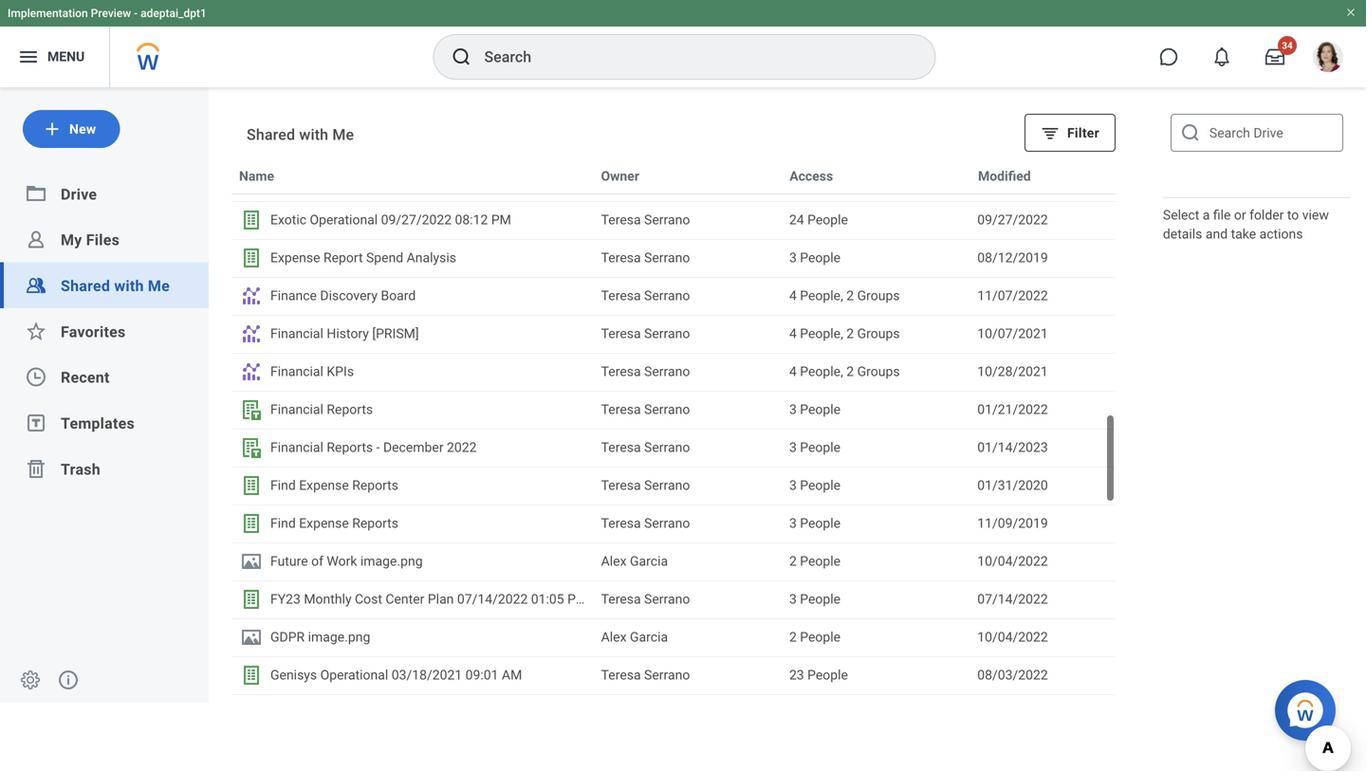 Task type: locate. For each thing, give the bounding box(es) containing it.
row containing name
[[232, 157, 1116, 195]]

select
[[1164, 207, 1200, 223]]

info image
[[57, 669, 80, 692]]

shared with me image
[[25, 274, 47, 297]]

new
[[69, 121, 96, 137]]

file
[[1214, 207, 1231, 223]]

search image
[[450, 46, 473, 68]]

0 vertical spatial me
[[333, 126, 354, 144]]

0 vertical spatial shared
[[247, 126, 295, 144]]

favorites
[[61, 323, 126, 341]]

implementation preview -   adeptai_dpt1
[[8, 7, 207, 20]]

name
[[239, 168, 274, 184]]

row
[[232, 157, 1116, 195]]

me
[[333, 126, 354, 144], [148, 277, 170, 295]]

search drive field
[[1171, 114, 1344, 152]]

star image
[[25, 320, 47, 343]]

inbox large image
[[1266, 47, 1285, 66]]

files
[[86, 231, 120, 249]]

owner button
[[597, 165, 643, 188]]

select a file or folder to view details and take actions
[[1164, 207, 1330, 242]]

menu
[[47, 49, 85, 65]]

modified
[[979, 168, 1031, 184]]

details
[[1164, 226, 1203, 242]]

with
[[299, 126, 329, 144], [114, 277, 144, 295]]

shared down the my files button
[[61, 277, 110, 295]]

preview
[[91, 7, 131, 20]]

with inside item list element
[[299, 126, 329, 144]]

profile logan mcneil image
[[1314, 42, 1344, 76]]

grid containing name
[[232, 157, 1116, 702]]

recent button
[[61, 369, 110, 387]]

plus image
[[43, 120, 62, 139]]

implementation
[[8, 7, 88, 20]]

grid inside item list element
[[232, 157, 1116, 702]]

0 vertical spatial shared with me
[[247, 126, 354, 144]]

-
[[134, 7, 138, 20]]

and
[[1206, 226, 1228, 242]]

1 horizontal spatial shared with me
[[247, 126, 354, 144]]

grid
[[232, 157, 1116, 702]]

0 vertical spatial with
[[299, 126, 329, 144]]

0 horizontal spatial shared
[[61, 277, 110, 295]]

shared with me
[[247, 126, 354, 144], [61, 277, 170, 295]]

my
[[61, 231, 82, 249]]

menu banner
[[0, 0, 1367, 87]]

shared
[[247, 126, 295, 144], [61, 277, 110, 295]]

justify image
[[17, 46, 40, 68]]

1 vertical spatial me
[[148, 277, 170, 295]]

1 vertical spatial shared
[[61, 277, 110, 295]]

shared with me up name
[[247, 126, 354, 144]]

filter image
[[1041, 123, 1060, 142]]

1 horizontal spatial shared
[[247, 126, 295, 144]]

0 horizontal spatial with
[[114, 277, 144, 295]]

recent
[[61, 369, 110, 387]]

34 button
[[1255, 36, 1297, 78]]

shared with me down files
[[61, 277, 170, 295]]

take
[[1232, 226, 1257, 242]]

shared up name
[[247, 126, 295, 144]]

clock image
[[25, 366, 47, 389]]

1 vertical spatial shared with me
[[61, 277, 170, 295]]

1 horizontal spatial me
[[333, 126, 354, 144]]

shared with me button
[[61, 277, 170, 295]]

1 horizontal spatial with
[[299, 126, 329, 144]]

a
[[1203, 207, 1211, 223]]

shared inside item list element
[[247, 126, 295, 144]]



Task type: describe. For each thing, give the bounding box(es) containing it.
folder
[[1250, 207, 1285, 223]]

gear image
[[19, 669, 42, 692]]

filter button
[[1025, 114, 1116, 152]]

templates button
[[61, 415, 135, 433]]

row inside item list element
[[232, 157, 1116, 195]]

actions
[[1260, 226, 1304, 242]]

shared with me inside item list element
[[247, 126, 354, 144]]

to
[[1288, 207, 1300, 223]]

favorites button
[[61, 323, 126, 341]]

0 horizontal spatial shared with me
[[61, 277, 170, 295]]

templates
[[61, 415, 135, 433]]

filter
[[1068, 125, 1100, 141]]

me inside item list element
[[333, 126, 354, 144]]

adeptai_dpt1
[[141, 7, 207, 20]]

access
[[790, 168, 834, 184]]

owner
[[601, 168, 640, 184]]

drive button
[[61, 185, 97, 203]]

item list element
[[209, 87, 1139, 703]]

access button
[[786, 165, 837, 188]]

1 vertical spatial with
[[114, 277, 144, 295]]

view
[[1303, 207, 1330, 223]]

0 horizontal spatial me
[[148, 277, 170, 295]]

new button
[[23, 110, 120, 148]]

search image
[[1180, 121, 1202, 144]]

my files
[[61, 231, 120, 249]]

menu button
[[0, 27, 109, 87]]

Search Workday  search field
[[485, 36, 896, 78]]

34
[[1283, 40, 1293, 51]]

notifications large image
[[1213, 47, 1232, 66]]

folder open image
[[25, 182, 47, 205]]

user image
[[25, 228, 47, 251]]

close environment banner image
[[1346, 7, 1357, 18]]

trash
[[61, 461, 101, 479]]

or
[[1235, 207, 1247, 223]]

drive
[[61, 185, 97, 203]]

trash button
[[61, 461, 101, 479]]

my files button
[[61, 231, 120, 249]]

trash image
[[25, 458, 47, 480]]



Task type: vqa. For each thing, say whether or not it's contained in the screenshot.
'Change Selection' icon
no



